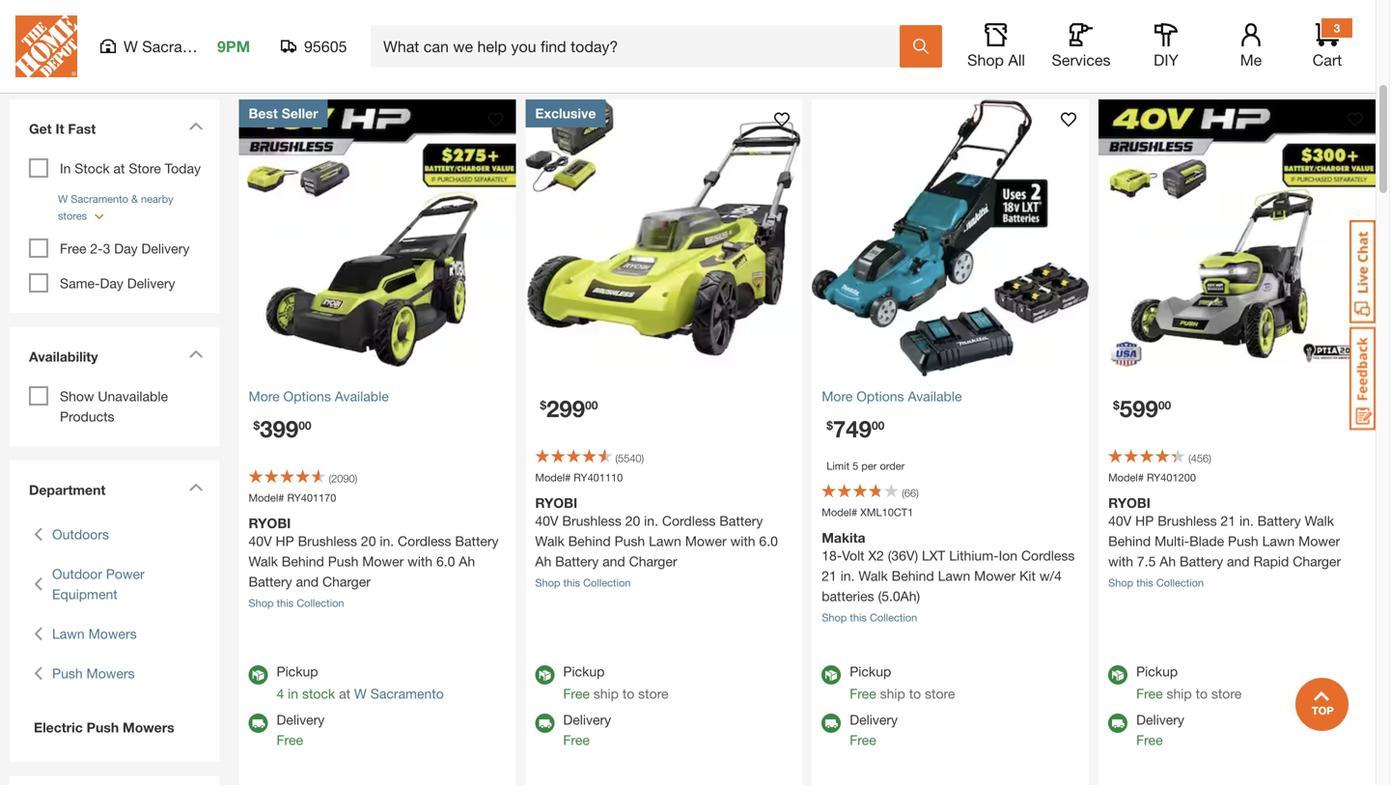 Task type: describe. For each thing, give the bounding box(es) containing it.
options for limit
[[857, 388, 904, 404]]

with inside ryobi 40v hp brushless 21 in. battery walk behind multi-blade push lawn mower with 7.5 ah battery and rapid charger shop this collection
[[1109, 553, 1134, 569]]

What can we help you find today? search field
[[383, 26, 899, 67]]

and for walk
[[603, 553, 625, 569]]

in
[[288, 685, 298, 701]]

1 vertical spatial day
[[100, 275, 123, 291]]

2 vertical spatial mowers
[[123, 719, 174, 735]]

&
[[131, 193, 138, 205]]

mower inside ryobi 40v hp brushless 21 in. battery walk behind multi-blade push lawn mower with 7.5 ah battery and rapid charger shop this collection
[[1299, 533, 1341, 549]]

limit 5 per order
[[827, 459, 905, 472]]

electric push mowers link
[[29, 717, 200, 738]]

delivery free for first available for pickup image from left
[[277, 712, 325, 748]]

this inside ryobi 40v brushless 20 in. cordless battery walk behind push lawn mower with 6.0 ah battery and charger shop this collection
[[563, 576, 580, 589]]

w inside pickup 4 in stock at w sacramento
[[354, 685, 367, 701]]

in
[[60, 160, 71, 176]]

nearby
[[141, 193, 173, 205]]

lawn inside ryobi 40v brushless 20 in. cordless battery walk behind push lawn mower with 6.0 ah battery and charger shop this collection
[[649, 533, 682, 549]]

model# for model# ry401110
[[535, 471, 571, 484]]

lawn mowers link
[[52, 624, 137, 644]]

with for cordless
[[408, 553, 433, 569]]

show unavailable products link
[[60, 388, 168, 424]]

( for 2090
[[329, 472, 331, 485]]

push mowers
[[52, 665, 135, 681]]

$ 599 00
[[1114, 394, 1172, 422]]

model# ry401110
[[535, 471, 623, 484]]

walk inside ryobi 40v hp brushless 21 in. battery walk behind multi-blade push lawn mower with 7.5 ah battery and rapid charger shop this collection
[[1305, 513, 1335, 529]]

in. inside ryobi 40v hp brushless 21 in. battery walk behind multi-blade push lawn mower with 7.5 ah battery and rapid charger shop this collection
[[1240, 513, 1254, 529]]

40v hp brushless 21 in. battery walk behind multi-blade push lawn mower with 7.5 ah battery and rapid charger image
[[1099, 99, 1376, 376]]

2090
[[331, 472, 355, 485]]

free 2-3 day delivery
[[60, 240, 190, 256]]

the home depot logo image
[[15, 15, 77, 77]]

available shipping image for 4 in stock
[[249, 713, 268, 733]]

shop this collection link for 21
[[822, 611, 918, 624]]

order
[[880, 459, 905, 472]]

w sacramento 9pm
[[124, 37, 250, 56]]

brushless for 40v hp brushless 20 in. cordless battery walk behind push mower with 6.0 ah battery and charger
[[298, 533, 357, 549]]

get
[[29, 121, 52, 137]]

delivery free for available for pickup icon in the bottom left of the page
[[563, 712, 611, 748]]

available shipping image for available for pickup image related to 40v hp brushless 21 in. battery walk behind multi-blade push lawn mower with 7.5 ah battery and rapid charger image
[[1109, 713, 1128, 733]]

ryobi 40v hp brushless 20 in. cordless battery walk behind push mower with 6.0 ah battery and charger shop this collection
[[249, 515, 499, 609]]

stock
[[302, 685, 335, 701]]

shop inside ryobi 40v hp brushless 21 in. battery walk behind multi-blade push lawn mower with 7.5 ah battery and rapid charger shop this collection
[[1109, 576, 1134, 589]]

sacramento inside pickup 4 in stock at w sacramento
[[371, 685, 444, 701]]

back caret image for push
[[34, 663, 42, 684]]

in. inside makita 18-volt x2 (36v) lxt lithium-ion cordless 21 in. walk behind lawn mower kit w/4 batteries (5.0ah) shop this collection
[[841, 568, 855, 584]]

walk inside ryobi 40v brushless 20 in. cordless battery walk behind push lawn mower with 6.0 ah battery and charger shop this collection
[[535, 533, 565, 549]]

(5.0ah)
[[878, 588, 920, 604]]

outdoor
[[52, 566, 102, 582]]

available for pickup image for 40v hp brushless 21 in. battery walk behind multi-blade push lawn mower with 7.5 ah battery and rapid charger image
[[1109, 665, 1128, 684]]

18-
[[822, 547, 842, 563]]

0 horizontal spatial at
[[113, 160, 125, 176]]

ryobi 40v hp brushless 21 in. battery walk behind multi-blade push lawn mower with 7.5 ah battery and rapid charger shop this collection
[[1109, 495, 1341, 589]]

mower inside makita 18-volt x2 (36v) lxt lithium-ion cordless 21 in. walk behind lawn mower kit w/4 batteries (5.0ah) shop this collection
[[975, 568, 1016, 584]]

me
[[1241, 51, 1262, 69]]

diy button
[[1136, 23, 1197, 70]]

shop all
[[968, 51, 1025, 69]]

available for pickup image for 18-volt x2 (36v) lxt lithium-ion cordless 21 in. walk behind lawn mower kit w/4 batteries (5.0ah) image
[[822, 665, 841, 684]]

more options available for 399
[[249, 388, 389, 404]]

charger for battery
[[323, 573, 371, 589]]

in. inside ryobi 40v brushless 20 in. cordless battery walk behind push lawn mower with 6.0 ah battery and charger shop this collection
[[644, 513, 659, 529]]

ry401170
[[287, 491, 336, 504]]

push mowers link
[[52, 663, 135, 684]]

options for 399
[[283, 388, 331, 404]]

in stock at store today
[[60, 160, 201, 176]]

outdoor power equipment
[[52, 566, 145, 602]]

services
[[1052, 51, 1111, 69]]

40v for 40v hp brushless 20 in. cordless battery walk behind push mower with 6.0 ah battery and charger
[[249, 533, 272, 549]]

shop inside shop all button
[[968, 51, 1004, 69]]

2-
[[90, 240, 103, 256]]

sellers
[[1297, 60, 1337, 76]]

749
[[833, 415, 872, 442]]

model# ry401200
[[1109, 471, 1196, 484]]

lxt
[[922, 547, 946, 563]]

model# for model# ry401170
[[249, 491, 284, 504]]

cordless inside ryobi 40v brushless 20 in. cordless battery walk behind push lawn mower with 6.0 ah battery and charger shop this collection
[[662, 513, 716, 529]]

show
[[60, 388, 94, 404]]

services button
[[1051, 23, 1112, 70]]

model# ry401170
[[249, 491, 336, 504]]

store for available for pickup image related to 40v hp brushless 21 in. battery walk behind multi-blade push lawn mower with 7.5 ah battery and rapid charger image
[[1212, 685, 1242, 701]]

and inside ryobi 40v hp brushless 21 in. battery walk behind multi-blade push lawn mower with 7.5 ah battery and rapid charger shop this collection
[[1227, 553, 1250, 569]]

electric push mowers
[[34, 719, 174, 735]]

shop this collection link for behind
[[249, 597, 344, 609]]

95605
[[304, 37, 347, 56]]

available for 399
[[335, 388, 389, 404]]

exclusive
[[535, 105, 596, 121]]

volt
[[842, 547, 865, 563]]

40v brushless 20 in. cordless battery walk behind push lawn mower with 6.0 ah battery and charger image
[[526, 99, 803, 376]]

stores
[[58, 209, 87, 222]]

20 inside the ryobi 40v hp brushless 20 in. cordless battery walk behind push mower with 6.0 ah battery and charger shop this collection
[[361, 533, 376, 549]]

$ 299 00
[[540, 394, 598, 422]]

sacramento for &
[[71, 193, 128, 205]]

00 for 749
[[872, 418, 885, 432]]

delivery for available for pickup icon in the bottom left of the page
[[563, 712, 611, 727]]

products
[[60, 408, 114, 424]]

lawn mowers
[[52, 626, 137, 642]]

xml10ct1
[[861, 506, 914, 518]]

w sacramento link
[[354, 685, 444, 701]]

get it fast
[[29, 121, 96, 137]]

00 for 399
[[299, 418, 311, 432]]

sort
[[1214, 60, 1239, 76]]

ryobi for 40v brushless 20 in. cordless battery walk behind push lawn mower with 6.0 ah battery and charger
[[535, 495, 578, 511]]

me button
[[1221, 23, 1282, 70]]

push inside ryobi 40v brushless 20 in. cordless battery walk behind push lawn mower with 6.0 ah battery and charger shop this collection
[[615, 533, 645, 549]]

per
[[862, 459, 877, 472]]

availability
[[29, 349, 98, 364]]

( 456 )
[[1189, 452, 1212, 464]]

cart
[[1313, 51, 1343, 69]]

it
[[56, 121, 64, 137]]

0 vertical spatial day
[[114, 240, 138, 256]]

behind inside the ryobi 40v hp brushless 20 in. cordless battery walk behind push mower with 6.0 ah battery and charger shop this collection
[[282, 553, 324, 569]]

shop this collection link for push
[[535, 576, 631, 589]]

with for battery
[[731, 533, 756, 549]]

back caret image for outdoors
[[34, 524, 42, 545]]

w for w sacramento & nearby stores
[[58, 193, 68, 205]]

9pm
[[217, 37, 250, 56]]

and for battery
[[296, 573, 319, 589]]

w sacramento & nearby stores
[[58, 193, 173, 222]]

limit
[[827, 459, 850, 472]]

hp for behind
[[1136, 513, 1154, 529]]

pickup for available for pickup icon in the bottom left of the page
[[563, 663, 605, 679]]

599
[[1120, 394, 1159, 422]]

sort by: top sellers
[[1214, 60, 1337, 76]]

unavailable
[[98, 388, 168, 404]]

ryobi for 40v hp brushless 21 in. battery walk behind multi-blade push lawn mower with 7.5 ah battery and rapid charger
[[1109, 495, 1151, 511]]

ah inside ryobi 40v hp brushless 21 in. battery walk behind multi-blade push lawn mower with 7.5 ah battery and rapid charger shop this collection
[[1160, 553, 1176, 569]]

outdoors
[[52, 526, 109, 542]]

ryobi for 40v hp brushless 20 in. cordless battery walk behind push mower with 6.0 ah battery and charger
[[249, 515, 291, 531]]

available for limit
[[908, 388, 962, 404]]

charger inside ryobi 40v hp brushless 21 in. battery walk behind multi-blade push lawn mower with 7.5 ah battery and rapid charger shop this collection
[[1293, 553, 1341, 569]]

availability link
[[19, 337, 210, 381]]

6.0 for battery
[[759, 533, 778, 549]]

show unavailable products
[[60, 388, 168, 424]]

push inside ryobi 40v hp brushless 21 in. battery walk behind multi-blade push lawn mower with 7.5 ah battery and rapid charger shop this collection
[[1228, 533, 1259, 549]]

in stock at store today link
[[60, 160, 201, 176]]

$ for 399
[[253, 418, 260, 432]]

pickup free ship to store for 18-volt x2 (36v) lxt lithium-ion cordless 21 in. walk behind lawn mower kit w/4 batteries (5.0ah) image's available for pickup image
[[850, 663, 955, 701]]

available for pickup image
[[535, 665, 555, 684]]

this inside makita 18-volt x2 (36v) lxt lithium-ion cordless 21 in. walk behind lawn mower kit w/4 batteries (5.0ah) shop this collection
[[850, 611, 867, 624]]

299
[[547, 394, 585, 422]]

results
[[24, 65, 86, 85]]

same-day delivery
[[60, 275, 175, 291]]

stock
[[75, 160, 110, 176]]

pickup free ship to store for available for pickup icon in the bottom left of the page
[[563, 663, 669, 701]]

) for ( 66 )
[[917, 487, 919, 499]]

free 2-3 day delivery link
[[60, 240, 190, 256]]

( for 5540
[[615, 452, 618, 464]]

diy
[[1154, 51, 1179, 69]]

hp for walk
[[276, 533, 294, 549]]

behind inside makita 18-volt x2 (36v) lxt lithium-ion cordless 21 in. walk behind lawn mower kit w/4 batteries (5.0ah) shop this collection
[[892, 568, 934, 584]]

sacramento for 9pm
[[142, 37, 226, 56]]

more options available link for limit
[[822, 386, 1080, 406]]

cordless inside the ryobi 40v hp brushless 20 in. cordless battery walk behind push mower with 6.0 ah battery and charger shop this collection
[[398, 533, 451, 549]]

more for 399
[[249, 388, 280, 404]]



Task type: vqa. For each thing, say whether or not it's contained in the screenshot.
second to from right
yes



Task type: locate. For each thing, give the bounding box(es) containing it.
0 vertical spatial 6.0
[[759, 533, 778, 549]]

same-
[[60, 275, 100, 291]]

1 ah from the left
[[459, 553, 475, 569]]

00 for 299
[[585, 398, 598, 412]]

1 more options available link from the left
[[249, 386, 506, 406]]

charger inside ryobi 40v brushless 20 in. cordless battery walk behind push lawn mower with 6.0 ah battery and charger shop this collection
[[629, 553, 677, 569]]

5540
[[618, 452, 642, 464]]

brushless down ry401110
[[562, 513, 622, 529]]

2 vertical spatial sacramento
[[371, 685, 444, 701]]

push down ry401170
[[328, 553, 359, 569]]

1 caret icon image from the top
[[189, 122, 203, 130]]

2 available for pickup image from the left
[[822, 665, 841, 684]]

7.5
[[1137, 553, 1156, 569]]

w right the stock
[[354, 685, 367, 701]]

back caret image for outdoor
[[34, 564, 42, 604]]

brushless for 40v hp brushless 21 in. battery walk behind multi-blade push lawn mower with 7.5 ah battery and rapid charger
[[1158, 513, 1217, 529]]

( for 66
[[902, 487, 905, 499]]

1 horizontal spatial to
[[909, 685, 921, 701]]

2 ship from the left
[[880, 685, 906, 701]]

walk
[[1305, 513, 1335, 529], [535, 533, 565, 549], [249, 553, 278, 569], [859, 568, 888, 584]]

ryobi down model# ry401170
[[249, 515, 291, 531]]

3 up cart
[[1334, 21, 1341, 35]]

2 available shipping image from the left
[[1109, 713, 1128, 733]]

1 more options available from the left
[[249, 388, 389, 404]]

with inside ryobi 40v brushless 20 in. cordless battery walk behind push lawn mower with 6.0 ah battery and charger shop this collection
[[731, 533, 756, 549]]

2 horizontal spatial store
[[1212, 685, 1242, 701]]

brushless down ry401170
[[298, 533, 357, 549]]

2 available shipping image from the left
[[535, 713, 555, 733]]

1 horizontal spatial available shipping image
[[535, 713, 555, 733]]

ah for battery
[[459, 553, 475, 569]]

1 horizontal spatial options
[[857, 388, 904, 404]]

more options available for limit
[[822, 388, 962, 404]]

1 store from the left
[[638, 685, 669, 701]]

push down ry401110
[[615, 533, 645, 549]]

0 horizontal spatial hp
[[276, 533, 294, 549]]

available shipping image for free
[[535, 713, 555, 733]]

1 options from the left
[[283, 388, 331, 404]]

available shipping image
[[822, 713, 841, 733], [1109, 713, 1128, 733]]

1 vertical spatial hp
[[276, 533, 294, 549]]

2 ah from the left
[[535, 553, 552, 569]]

caret icon image inside the availability link
[[189, 350, 203, 358]]

store for available for pickup icon in the bottom left of the page
[[638, 685, 669, 701]]

21 inside ryobi 40v hp brushless 21 in. battery walk behind multi-blade push lawn mower with 7.5 ah battery and rapid charger shop this collection
[[1221, 513, 1236, 529]]

1 horizontal spatial 40v
[[535, 513, 559, 529]]

electric
[[34, 719, 83, 735]]

at
[[113, 160, 125, 176], [339, 685, 351, 701]]

2 horizontal spatial and
[[1227, 553, 1250, 569]]

2 back caret image from the top
[[34, 663, 42, 684]]

2 horizontal spatial ah
[[1160, 553, 1176, 569]]

1 horizontal spatial brushless
[[562, 513, 622, 529]]

available
[[335, 388, 389, 404], [908, 388, 962, 404]]

ryobi inside ryobi 40v brushless 20 in. cordless battery walk behind push lawn mower with 6.0 ah battery and charger shop this collection
[[535, 495, 578, 511]]

department
[[29, 482, 106, 498]]

back caret image for lawn mowers
[[34, 624, 42, 644]]

2 vertical spatial w
[[354, 685, 367, 701]]

2 horizontal spatial ryobi
[[1109, 495, 1151, 511]]

( up ry401110
[[615, 452, 618, 464]]

push inside the ryobi 40v hp brushless 20 in. cordless battery walk behind push mower with 6.0 ah battery and charger shop this collection
[[328, 553, 359, 569]]

1 horizontal spatial and
[[603, 553, 625, 569]]

40v inside ryobi 40v hp brushless 21 in. battery walk behind multi-blade push lawn mower with 7.5 ah battery and rapid charger shop this collection
[[1109, 513, 1132, 529]]

1 more from the left
[[249, 388, 280, 404]]

back caret image
[[34, 564, 42, 604], [34, 663, 42, 684]]

0 horizontal spatial available for pickup image
[[249, 665, 268, 684]]

ah for walk
[[535, 553, 552, 569]]

2 horizontal spatial w
[[354, 685, 367, 701]]

6.0 inside ryobi 40v brushless 20 in. cordless battery walk behind push lawn mower with 6.0 ah battery and charger shop this collection
[[759, 533, 778, 549]]

$ for 749
[[827, 418, 833, 432]]

mowers down lawn mowers link
[[86, 665, 135, 681]]

1 available for pickup image from the left
[[249, 665, 268, 684]]

w up stores
[[58, 193, 68, 205]]

delivery
[[142, 240, 190, 256], [127, 275, 175, 291], [277, 712, 325, 727], [563, 712, 611, 727], [850, 712, 898, 727], [1137, 712, 1185, 727]]

today
[[165, 160, 201, 176]]

ry401110
[[574, 471, 623, 484]]

at right the stock
[[339, 685, 351, 701]]

shop inside ryobi 40v brushless 20 in. cordless battery walk behind push lawn mower with 6.0 ah battery and charger shop this collection
[[535, 576, 561, 589]]

w
[[124, 37, 138, 56], [58, 193, 68, 205], [354, 685, 367, 701]]

1 horizontal spatial ship
[[880, 685, 906, 701]]

push down lawn mowers link
[[52, 665, 83, 681]]

behind inside ryobi 40v brushless 20 in. cordless battery walk behind push lawn mower with 6.0 ah battery and charger shop this collection
[[568, 533, 611, 549]]

( up ry401170
[[329, 472, 331, 485]]

this inside the ryobi 40v hp brushless 20 in. cordless battery walk behind push mower with 6.0 ah battery and charger shop this collection
[[277, 597, 294, 609]]

1 available from the left
[[335, 388, 389, 404]]

available shipping image for 18-volt x2 (36v) lxt lithium-ion cordless 21 in. walk behind lawn mower kit w/4 batteries (5.0ah) image's available for pickup image
[[822, 713, 841, 733]]

3 pickup from the left
[[850, 663, 892, 679]]

6
[[10, 65, 19, 85]]

21 down 18-
[[822, 568, 837, 584]]

3 ship from the left
[[1167, 685, 1192, 701]]

behind up 7.5
[[1109, 533, 1151, 549]]

model# xml10ct1
[[822, 506, 914, 518]]

brushless up "multi-"
[[1158, 513, 1217, 529]]

0 horizontal spatial with
[[408, 553, 433, 569]]

$
[[540, 398, 547, 412], [1114, 398, 1120, 412], [253, 418, 260, 432], [827, 418, 833, 432]]

3 to from the left
[[1196, 685, 1208, 701]]

0 horizontal spatial available shipping image
[[249, 713, 268, 733]]

1 horizontal spatial 6.0
[[759, 533, 778, 549]]

1 horizontal spatial with
[[731, 533, 756, 549]]

caret icon image for department
[[189, 483, 203, 491]]

shop this collection link
[[535, 576, 631, 589], [1109, 576, 1204, 589], [249, 597, 344, 609], [822, 611, 918, 624]]

shop
[[968, 51, 1004, 69], [535, 576, 561, 589], [1109, 576, 1134, 589], [249, 597, 274, 609], [822, 611, 847, 624]]

0 horizontal spatial charger
[[323, 573, 371, 589]]

1 vertical spatial caret icon image
[[189, 350, 203, 358]]

0 horizontal spatial sacramento
[[71, 193, 128, 205]]

2 horizontal spatial to
[[1196, 685, 1208, 701]]

more up 749
[[822, 388, 853, 404]]

18-volt x2 (36v) lxt lithium-ion cordless 21 in. walk behind lawn mower kit w/4 batteries (5.0ah) image
[[812, 99, 1089, 376]]

4
[[277, 685, 284, 701]]

2 caret icon image from the top
[[189, 350, 203, 358]]

feedback link image
[[1350, 326, 1376, 431]]

0 horizontal spatial options
[[283, 388, 331, 404]]

3 store from the left
[[1212, 685, 1242, 701]]

w for w sacramento 9pm
[[124, 37, 138, 56]]

$ 399 00
[[253, 415, 311, 442]]

1 horizontal spatial 20
[[625, 513, 641, 529]]

2 horizontal spatial cordless
[[1022, 547, 1075, 563]]

3 caret icon image from the top
[[189, 483, 203, 491]]

charger inside the ryobi 40v hp brushless 20 in. cordless battery walk behind push mower with 6.0 ah battery and charger shop this collection
[[323, 573, 371, 589]]

0 vertical spatial w
[[124, 37, 138, 56]]

0 horizontal spatial 21
[[822, 568, 837, 584]]

3 delivery free from the left
[[850, 712, 898, 748]]

model#
[[535, 471, 571, 484], [1109, 471, 1144, 484], [249, 491, 284, 504], [822, 506, 858, 518]]

ryobi inside ryobi 40v hp brushless 21 in. battery walk behind multi-blade push lawn mower with 7.5 ah battery and rapid charger shop this collection
[[1109, 495, 1151, 511]]

seller
[[282, 105, 318, 121]]

1 vertical spatial 3
[[103, 240, 110, 256]]

ship for available for pickup icon in the bottom left of the page
[[594, 685, 619, 701]]

brushless inside the ryobi 40v hp brushless 20 in. cordless battery walk behind push mower with 6.0 ah battery and charger shop this collection
[[298, 533, 357, 549]]

options up $ 399 00
[[283, 388, 331, 404]]

2 store from the left
[[925, 685, 955, 701]]

pickup
[[277, 663, 318, 679], [563, 663, 605, 679], [850, 663, 892, 679], [1137, 663, 1178, 679]]

to for available for pickup image related to 40v hp brushless 21 in. battery walk behind multi-blade push lawn mower with 7.5 ah battery and rapid charger image
[[1196, 685, 1208, 701]]

ryobi down model# ry401200
[[1109, 495, 1151, 511]]

0 horizontal spatial and
[[296, 573, 319, 589]]

2 horizontal spatial brushless
[[1158, 513, 1217, 529]]

ship for available for pickup image related to 40v hp brushless 21 in. battery walk behind multi-blade push lawn mower with 7.5 ah battery and rapid charger image
[[1167, 685, 1192, 701]]

mowers for lawn mowers
[[88, 626, 137, 642]]

40v for 40v brushless 20 in. cordless battery walk behind push lawn mower with 6.0 ah battery and charger
[[535, 513, 559, 529]]

2 pickup free ship to store from the left
[[850, 663, 955, 701]]

hp inside ryobi 40v hp brushless 21 in. battery walk behind multi-blade push lawn mower with 7.5 ah battery and rapid charger shop this collection
[[1136, 513, 1154, 529]]

and down ry401170
[[296, 573, 319, 589]]

$ up model# ry401200
[[1114, 398, 1120, 412]]

0 horizontal spatial ship
[[594, 685, 619, 701]]

model# left ry401170
[[249, 491, 284, 504]]

40v down model# ry401200
[[1109, 513, 1132, 529]]

brushless inside ryobi 40v brushless 20 in. cordless battery walk behind push lawn mower with 6.0 ah battery and charger shop this collection
[[562, 513, 622, 529]]

hp
[[1136, 513, 1154, 529], [276, 533, 294, 549]]

1 vertical spatial w
[[58, 193, 68, 205]]

2 delivery free from the left
[[563, 712, 611, 748]]

more for limit
[[822, 388, 853, 404]]

1 horizontal spatial ah
[[535, 553, 552, 569]]

1 horizontal spatial store
[[925, 685, 955, 701]]

1 delivery free from the left
[[277, 712, 325, 748]]

push right electric
[[87, 719, 119, 735]]

delivery for 18-volt x2 (36v) lxt lithium-ion cordless 21 in. walk behind lawn mower kit w/4 batteries (5.0ah) image's available for pickup image
[[850, 712, 898, 727]]

pickup for first available for pickup image from left
[[277, 663, 318, 679]]

caret icon image for get it fast
[[189, 122, 203, 130]]

1 horizontal spatial w
[[124, 37, 138, 56]]

lawn inside makita 18-volt x2 (36v) lxt lithium-ion cordless 21 in. walk behind lawn mower kit w/4 batteries (5.0ah) shop this collection
[[938, 568, 971, 584]]

available for pickup image
[[249, 665, 268, 684], [822, 665, 841, 684], [1109, 665, 1128, 684]]

day down free 2-3 day delivery
[[100, 275, 123, 291]]

66
[[905, 487, 917, 499]]

0 horizontal spatial available
[[335, 388, 389, 404]]

2 more from the left
[[822, 388, 853, 404]]

at inside pickup 4 in stock at w sacramento
[[339, 685, 351, 701]]

back caret image left lawn mowers link
[[34, 624, 42, 644]]

00 up ry401110
[[585, 398, 598, 412]]

3 pickup free ship to store from the left
[[1137, 663, 1242, 701]]

model# up makita
[[822, 506, 858, 518]]

3 available for pickup image from the left
[[1109, 665, 1128, 684]]

ion
[[999, 547, 1018, 563]]

3 inside cart 3
[[1334, 21, 1341, 35]]

to for available for pickup icon in the bottom left of the page
[[623, 685, 635, 701]]

(36v)
[[888, 547, 918, 563]]

behind inside ryobi 40v hp brushless 21 in. battery walk behind multi-blade push lawn mower with 7.5 ah battery and rapid charger shop this collection
[[1109, 533, 1151, 549]]

w inside w sacramento & nearby stores
[[58, 193, 68, 205]]

at left store
[[113, 160, 125, 176]]

$ for 599
[[1114, 398, 1120, 412]]

1 horizontal spatial pickup free ship to store
[[850, 663, 955, 701]]

0 vertical spatial 20
[[625, 513, 641, 529]]

lithium-
[[949, 547, 999, 563]]

ry401200
[[1147, 471, 1196, 484]]

1 horizontal spatial hp
[[1136, 513, 1154, 529]]

1 to from the left
[[623, 685, 635, 701]]

1 back caret image from the top
[[34, 524, 42, 545]]

power
[[106, 566, 145, 582]]

with
[[731, 533, 756, 549], [408, 553, 433, 569], [1109, 553, 1134, 569]]

1 vertical spatial back caret image
[[34, 624, 42, 644]]

with inside the ryobi 40v hp brushless 20 in. cordless battery walk behind push mower with 6.0 ah battery and charger shop this collection
[[408, 553, 433, 569]]

1 horizontal spatial cordless
[[662, 513, 716, 529]]

2 available from the left
[[908, 388, 962, 404]]

40v down model# ry401170
[[249, 533, 272, 549]]

sacramento inside w sacramento & nearby stores
[[71, 193, 128, 205]]

1 vertical spatial at
[[339, 685, 351, 701]]

0 horizontal spatial store
[[638, 685, 669, 701]]

$ inside $ 399 00
[[253, 418, 260, 432]]

1 horizontal spatial more
[[822, 388, 853, 404]]

) for ( 2090 )
[[355, 472, 358, 485]]

1 horizontal spatial available for pickup image
[[822, 665, 841, 684]]

1 back caret image from the top
[[34, 564, 42, 604]]

40v for 40v hp brushless 21 in. battery walk behind multi-blade push lawn mower with 7.5 ah battery and rapid charger
[[1109, 513, 1132, 529]]

1 horizontal spatial more options available
[[822, 388, 962, 404]]

( 66 )
[[902, 487, 919, 499]]

1 horizontal spatial available shipping image
[[1109, 713, 1128, 733]]

1 vertical spatial back caret image
[[34, 663, 42, 684]]

1 ship from the left
[[594, 685, 619, 701]]

399
[[260, 415, 299, 442]]

( for 456
[[1189, 452, 1191, 464]]

1 horizontal spatial available
[[908, 388, 962, 404]]

shop inside the ryobi 40v hp brushless 20 in. cordless battery walk behind push mower with 6.0 ah battery and charger shop this collection
[[249, 597, 274, 609]]

sacramento
[[142, 37, 226, 56], [71, 193, 128, 205], [371, 685, 444, 701]]

cart 3
[[1313, 21, 1343, 69]]

hp up 7.5
[[1136, 513, 1154, 529]]

00 up ry401170
[[299, 418, 311, 432]]

batteries
[[822, 588, 875, 604]]

1 available shipping image from the left
[[822, 713, 841, 733]]

pickup free ship to store
[[563, 663, 669, 701], [850, 663, 955, 701], [1137, 663, 1242, 701]]

caret icon image
[[189, 122, 203, 130], [189, 350, 203, 358], [189, 483, 203, 491]]

1 horizontal spatial ryobi
[[535, 495, 578, 511]]

walk inside the ryobi 40v hp brushless 20 in. cordless battery walk behind push mower with 6.0 ah battery and charger shop this collection
[[249, 553, 278, 569]]

behind down (36v)
[[892, 568, 934, 584]]

mowers up push mowers in the left of the page
[[88, 626, 137, 642]]

brushless inside ryobi 40v hp brushless 21 in. battery walk behind multi-blade push lawn mower with 7.5 ah battery and rapid charger shop this collection
[[1158, 513, 1217, 529]]

0 vertical spatial 3
[[1334, 21, 1341, 35]]

$ inside $ 749 00
[[827, 418, 833, 432]]

mowers down push mowers link
[[123, 719, 174, 735]]

0 horizontal spatial 6.0
[[436, 553, 455, 569]]

0 horizontal spatial brushless
[[298, 533, 357, 549]]

model# for model# xml10ct1
[[822, 506, 858, 518]]

0 vertical spatial at
[[113, 160, 125, 176]]

1 pickup free ship to store from the left
[[563, 663, 669, 701]]

2 back caret image from the top
[[34, 624, 42, 644]]

0 horizontal spatial to
[[623, 685, 635, 701]]

day right '2-'
[[114, 240, 138, 256]]

$ inside $ 299 00
[[540, 398, 547, 412]]

2 pickup from the left
[[563, 663, 605, 679]]

0 horizontal spatial ryobi
[[249, 515, 291, 531]]

hp inside the ryobi 40v hp brushless 20 in. cordless battery walk behind push mower with 6.0 ah battery and charger shop this collection
[[276, 533, 294, 549]]

6.0 for cordless
[[436, 553, 455, 569]]

delivery for first available for pickup image from left
[[277, 712, 325, 727]]

$ 749 00
[[827, 415, 885, 442]]

shop all button
[[966, 23, 1027, 70]]

pickup free ship to store for available for pickup image related to 40v hp brushless 21 in. battery walk behind multi-blade push lawn mower with 7.5 ah battery and rapid charger image
[[1137, 663, 1242, 701]]

ryobi inside the ryobi 40v hp brushless 20 in. cordless battery walk behind push mower with 6.0 ah battery and charger shop this collection
[[249, 515, 291, 531]]

6.0 inside the ryobi 40v hp brushless 20 in. cordless battery walk behind push mower with 6.0 ah battery and charger shop this collection
[[436, 553, 455, 569]]

multi-
[[1155, 533, 1190, 549]]

3 ah from the left
[[1160, 553, 1176, 569]]

0 vertical spatial 21
[[1221, 513, 1236, 529]]

delivery free for 18-volt x2 (36v) lxt lithium-ion cordless 21 in. walk behind lawn mower kit w/4 batteries (5.0ah) image's available for pickup image
[[850, 712, 898, 748]]

$ up model# ry401170
[[253, 418, 260, 432]]

0 horizontal spatial 20
[[361, 533, 376, 549]]

(
[[615, 452, 618, 464], [1189, 452, 1191, 464], [329, 472, 331, 485], [902, 487, 905, 499]]

0 horizontal spatial pickup free ship to store
[[563, 663, 669, 701]]

collection inside ryobi 40v hp brushless 21 in. battery walk behind multi-blade push lawn mower with 7.5 ah battery and rapid charger shop this collection
[[1157, 576, 1204, 589]]

3 up "same-day delivery" link
[[103, 240, 110, 256]]

1 horizontal spatial sacramento
[[142, 37, 226, 56]]

model# for model# ry401200
[[1109, 471, 1144, 484]]

2 more options available link from the left
[[822, 386, 1080, 406]]

2 horizontal spatial 40v
[[1109, 513, 1132, 529]]

00 inside $ 299 00
[[585, 398, 598, 412]]

1 pickup from the left
[[277, 663, 318, 679]]

00 inside $ 749 00
[[872, 418, 885, 432]]

more options available up $ 399 00
[[249, 388, 389, 404]]

1 vertical spatial sacramento
[[71, 193, 128, 205]]

mower inside the ryobi 40v hp brushless 20 in. cordless battery walk behind push mower with 6.0 ah battery and charger shop this collection
[[362, 553, 404, 569]]

21 up the blade
[[1221, 513, 1236, 529]]

more options available up $ 749 00
[[822, 388, 962, 404]]

2 horizontal spatial available for pickup image
[[1109, 665, 1128, 684]]

hp down model# ry401170
[[276, 533, 294, 549]]

cordless inside makita 18-volt x2 (36v) lxt lithium-ion cordless 21 in. walk behind lawn mower kit w/4 batteries (5.0ah) shop this collection
[[1022, 547, 1075, 563]]

00 up per
[[872, 418, 885, 432]]

) for ( 456 )
[[1209, 452, 1212, 464]]

0 vertical spatial back caret image
[[34, 524, 42, 545]]

delivery for available for pickup image related to 40v hp brushless 21 in. battery walk behind multi-blade push lawn mower with 7.5 ah battery and rapid charger image
[[1137, 712, 1185, 727]]

0 horizontal spatial more options available link
[[249, 386, 506, 406]]

)
[[642, 452, 644, 464], [1209, 452, 1212, 464], [355, 472, 358, 485], [917, 487, 919, 499]]

ah inside the ryobi 40v hp brushless 20 in. cordless battery walk behind push mower with 6.0 ah battery and charger shop this collection
[[459, 553, 475, 569]]

20 inside ryobi 40v brushless 20 in. cordless battery walk behind push lawn mower with 6.0 ah battery and charger shop this collection
[[625, 513, 641, 529]]

1 horizontal spatial more options available link
[[822, 386, 1080, 406]]

0 vertical spatial sacramento
[[142, 37, 226, 56]]

ship for 18-volt x2 (36v) lxt lithium-ion cordless 21 in. walk behind lawn mower kit w/4 batteries (5.0ah) image's available for pickup image
[[880, 685, 906, 701]]

caret icon image inside get it fast link
[[189, 122, 203, 130]]

more options available link up the ( 2090 )
[[249, 386, 506, 406]]

available shipping image
[[249, 713, 268, 733], [535, 713, 555, 733]]

( 2090 )
[[329, 472, 358, 485]]

$ for 299
[[540, 398, 547, 412]]

0 horizontal spatial cordless
[[398, 533, 451, 549]]

push
[[615, 533, 645, 549], [1228, 533, 1259, 549], [328, 553, 359, 569], [52, 665, 83, 681], [87, 719, 119, 735]]

caret icon image for availability
[[189, 350, 203, 358]]

( up ry401200
[[1189, 452, 1191, 464]]

same-day delivery link
[[60, 275, 175, 291]]

40v inside ryobi 40v brushless 20 in. cordless battery walk behind push lawn mower with 6.0 ah battery and charger shop this collection
[[535, 513, 559, 529]]

) for ( 5540 )
[[642, 452, 644, 464]]

store for 18-volt x2 (36v) lxt lithium-ion cordless 21 in. walk behind lawn mower kit w/4 batteries (5.0ah) image's available for pickup image
[[925, 685, 955, 701]]

4 pickup from the left
[[1137, 663, 1178, 679]]

0 horizontal spatial more
[[249, 388, 280, 404]]

$ up limit
[[827, 418, 833, 432]]

pickup for 18-volt x2 (36v) lxt lithium-ion cordless 21 in. walk behind lawn mower kit w/4 batteries (5.0ah) image's available for pickup image
[[850, 663, 892, 679]]

caret icon image inside department 'link'
[[189, 483, 203, 491]]

2 horizontal spatial sacramento
[[371, 685, 444, 701]]

in. inside the ryobi 40v hp brushless 20 in. cordless battery walk behind push mower with 6.0 ah battery and charger shop this collection
[[380, 533, 394, 549]]

w right the home depot logo
[[124, 37, 138, 56]]

mowers for push mowers
[[86, 665, 135, 681]]

shop inside makita 18-volt x2 (36v) lxt lithium-ion cordless 21 in. walk behind lawn mower kit w/4 batteries (5.0ah) shop this collection
[[822, 611, 847, 624]]

collection inside makita 18-volt x2 (36v) lxt lithium-ion cordless 21 in. walk behind lawn mower kit w/4 batteries (5.0ah) shop this collection
[[870, 611, 918, 624]]

push up rapid
[[1228, 533, 1259, 549]]

equipment
[[52, 586, 118, 602]]

2 horizontal spatial ship
[[1167, 685, 1192, 701]]

0 horizontal spatial available shipping image
[[822, 713, 841, 733]]

95605 button
[[281, 37, 348, 56]]

collection inside ryobi 40v brushless 20 in. cordless battery walk behind push lawn mower with 6.0 ah battery and charger shop this collection
[[583, 576, 631, 589]]

x2
[[869, 547, 884, 563]]

( 5540 )
[[615, 452, 644, 464]]

lawn inside ryobi 40v hp brushless 21 in. battery walk behind multi-blade push lawn mower with 7.5 ah battery and rapid charger shop this collection
[[1263, 533, 1295, 549]]

4 delivery free from the left
[[1137, 712, 1185, 748]]

fast
[[68, 121, 96, 137]]

by:
[[1243, 60, 1261, 76]]

ryobi down the model# ry401110
[[535, 495, 578, 511]]

free
[[60, 240, 86, 256], [563, 685, 590, 701], [850, 685, 877, 701], [1137, 685, 1163, 701], [277, 732, 303, 748], [563, 732, 590, 748], [850, 732, 877, 748], [1137, 732, 1163, 748]]

and inside ryobi 40v brushless 20 in. cordless battery walk behind push lawn mower with 6.0 ah battery and charger shop this collection
[[603, 553, 625, 569]]

mower inside ryobi 40v brushless 20 in. cordless battery walk behind push lawn mower with 6.0 ah battery and charger shop this collection
[[685, 533, 727, 549]]

1 vertical spatial 20
[[361, 533, 376, 549]]

0 vertical spatial back caret image
[[34, 564, 42, 604]]

outdoor power equipment link
[[52, 564, 196, 604]]

model# left ry401110
[[535, 471, 571, 484]]

live chat image
[[1350, 220, 1376, 324]]

ryobi 40v brushless 20 in. cordless battery walk behind push lawn mower with 6.0 ah battery and charger shop this collection
[[535, 495, 778, 589]]

2 to from the left
[[909, 685, 921, 701]]

behind
[[568, 533, 611, 549], [1109, 533, 1151, 549], [282, 553, 324, 569], [892, 568, 934, 584]]

mowers
[[88, 626, 137, 642], [86, 665, 135, 681], [123, 719, 174, 735]]

$ up the model# ry401110
[[540, 398, 547, 412]]

this inside ryobi 40v hp brushless 21 in. battery walk behind multi-blade push lawn mower with 7.5 ah battery and rapid charger shop this collection
[[1137, 576, 1154, 589]]

40v hp brushless 20 in. cordless battery walk behind push mower with 6.0 ah battery and charger image
[[239, 99, 516, 376]]

collection inside the ryobi 40v hp brushless 20 in. cordless battery walk behind push mower with 6.0 ah battery and charger shop this collection
[[297, 597, 344, 609]]

charger for walk
[[629, 553, 677, 569]]

2 options from the left
[[857, 388, 904, 404]]

makita
[[822, 529, 866, 545]]

20
[[625, 513, 641, 529], [361, 533, 376, 549]]

and inside the ryobi 40v hp brushless 20 in. cordless battery walk behind push mower with 6.0 ah battery and charger shop this collection
[[296, 573, 319, 589]]

options up $ 749 00
[[857, 388, 904, 404]]

$ inside the $ 599 00
[[1114, 398, 1120, 412]]

1 available shipping image from the left
[[249, 713, 268, 733]]

1 horizontal spatial 21
[[1221, 513, 1236, 529]]

40v down the model# ry401110
[[535, 513, 559, 529]]

5
[[853, 459, 859, 472]]

0 horizontal spatial 3
[[103, 240, 110, 256]]

and down ry401110
[[603, 553, 625, 569]]

more options available link up order
[[822, 386, 1080, 406]]

1 horizontal spatial charger
[[629, 553, 677, 569]]

21 inside makita 18-volt x2 (36v) lxt lithium-ion cordless 21 in. walk behind lawn mower kit w/4 batteries (5.0ah) shop this collection
[[822, 568, 837, 584]]

00 inside the $ 599 00
[[1159, 398, 1172, 412]]

lawn
[[649, 533, 682, 549], [1263, 533, 1295, 549], [938, 568, 971, 584], [52, 626, 85, 642]]

00 up ry401200
[[1159, 398, 1172, 412]]

0 vertical spatial caret icon image
[[189, 122, 203, 130]]

00 inside $ 399 00
[[299, 418, 311, 432]]

00 for 599
[[1159, 398, 1172, 412]]

ah
[[459, 553, 475, 569], [535, 553, 552, 569], [1160, 553, 1176, 569]]

collection
[[583, 576, 631, 589], [1157, 576, 1204, 589], [297, 597, 344, 609], [870, 611, 918, 624]]

1 vertical spatial 21
[[822, 568, 837, 584]]

ship
[[594, 685, 619, 701], [880, 685, 906, 701], [1167, 685, 1192, 701]]

to for 18-volt x2 (36v) lxt lithium-ion cordless 21 in. walk behind lawn mower kit w/4 batteries (5.0ah) image's available for pickup image
[[909, 685, 921, 701]]

more options available link for 399
[[249, 386, 506, 406]]

more up 399
[[249, 388, 280, 404]]

0 horizontal spatial more options available
[[249, 388, 389, 404]]

0 horizontal spatial w
[[58, 193, 68, 205]]

1 horizontal spatial 3
[[1334, 21, 1341, 35]]

1 vertical spatial 6.0
[[436, 553, 455, 569]]

delivery free for available for pickup image related to 40v hp brushless 21 in. battery walk behind multi-blade push lawn mower with 7.5 ah battery and rapid charger image
[[1137, 712, 1185, 748]]

0 horizontal spatial ah
[[459, 553, 475, 569]]

pickup for available for pickup image related to 40v hp brushless 21 in. battery walk behind multi-blade push lawn mower with 7.5 ah battery and rapid charger image
[[1137, 663, 1178, 679]]

40v
[[535, 513, 559, 529], [1109, 513, 1132, 529], [249, 533, 272, 549]]

and left rapid
[[1227, 553, 1250, 569]]

walk inside makita 18-volt x2 (36v) lxt lithium-ion cordless 21 in. walk behind lawn mower kit w/4 batteries (5.0ah) shop this collection
[[859, 568, 888, 584]]

0 horizontal spatial 40v
[[249, 533, 272, 549]]

outdoors link
[[52, 524, 109, 545]]

back caret image
[[34, 524, 42, 545], [34, 624, 42, 644]]

kit
[[1020, 568, 1036, 584]]

( up 'xml10ct1'
[[902, 487, 905, 499]]

2 vertical spatial caret icon image
[[189, 483, 203, 491]]

shop this collection link for multi-
[[1109, 576, 1204, 589]]

back caret image left outdoors link
[[34, 524, 42, 545]]

back caret image left push mowers link
[[34, 663, 42, 684]]

pickup 4 in stock at w sacramento
[[277, 663, 444, 701]]

back caret image left outdoor
[[34, 564, 42, 604]]

ah inside ryobi 40v brushless 20 in. cordless battery walk behind push lawn mower with 6.0 ah battery and charger shop this collection
[[535, 553, 552, 569]]

40v inside the ryobi 40v hp brushless 20 in. cordless battery walk behind push mower with 6.0 ah battery and charger shop this collection
[[249, 533, 272, 549]]

rapid
[[1254, 553, 1289, 569]]

2 horizontal spatial charger
[[1293, 553, 1341, 569]]

1 vertical spatial mowers
[[86, 665, 135, 681]]

makita 18-volt x2 (36v) lxt lithium-ion cordless 21 in. walk behind lawn mower kit w/4 batteries (5.0ah) shop this collection
[[822, 529, 1075, 624]]

model# left ry401200
[[1109, 471, 1144, 484]]

behind down ry401170
[[282, 553, 324, 569]]

behind down ry401110
[[568, 533, 611, 549]]

0 vertical spatial mowers
[[88, 626, 137, 642]]

0 vertical spatial hp
[[1136, 513, 1154, 529]]

pickup inside pickup 4 in stock at w sacramento
[[277, 663, 318, 679]]

more
[[249, 388, 280, 404], [822, 388, 853, 404]]

2 horizontal spatial with
[[1109, 553, 1134, 569]]

2 more options available from the left
[[822, 388, 962, 404]]

1 horizontal spatial at
[[339, 685, 351, 701]]



